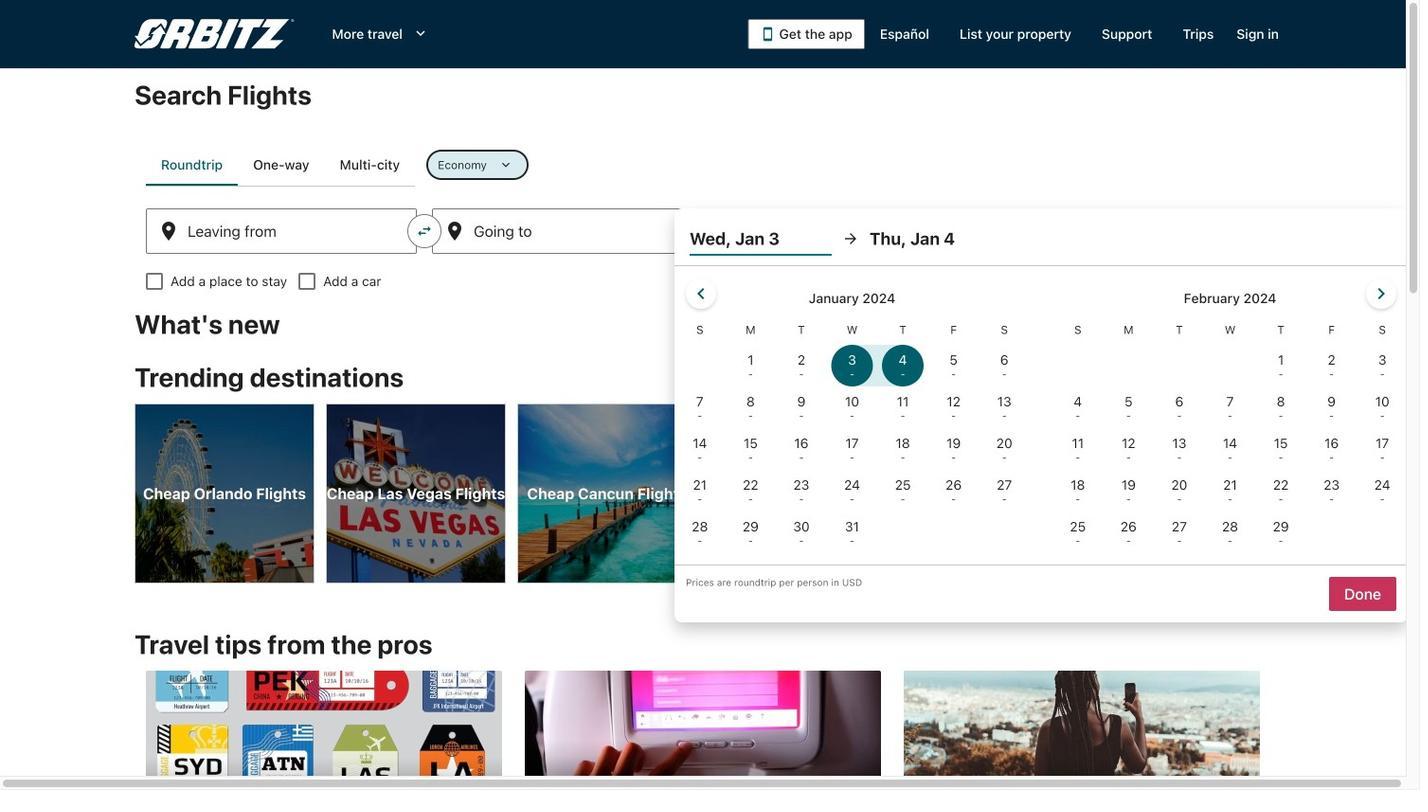 Task type: describe. For each thing, give the bounding box(es) containing it.
download the app button image
[[760, 27, 776, 42]]

cheap cancun flights image
[[517, 404, 697, 584]]



Task type: locate. For each thing, give the bounding box(es) containing it.
cheap orlando flights image
[[135, 404, 315, 584]]

tab list
[[146, 144, 415, 186]]

cheap flights to las vegas image
[[326, 404, 506, 584]]

main content
[[0, 68, 1408, 790]]

cheap new york flights image
[[1092, 404, 1272, 584]]

travel tips from the pros region
[[123, 618, 1283, 790]]

trending destinations region
[[123, 351, 1283, 618]]

next month image
[[1370, 282, 1393, 305]]

swap origin and destination values image
[[416, 223, 433, 240]]

orbitz logo image
[[135, 19, 294, 49]]

cheap atlanta flights image
[[900, 404, 1080, 584]]

previous month image
[[690, 282, 713, 305]]

cheap miami flights image
[[709, 404, 889, 584]]



Task type: vqa. For each thing, say whether or not it's contained in the screenshot.
Swap origin and destination values "icon"
yes



